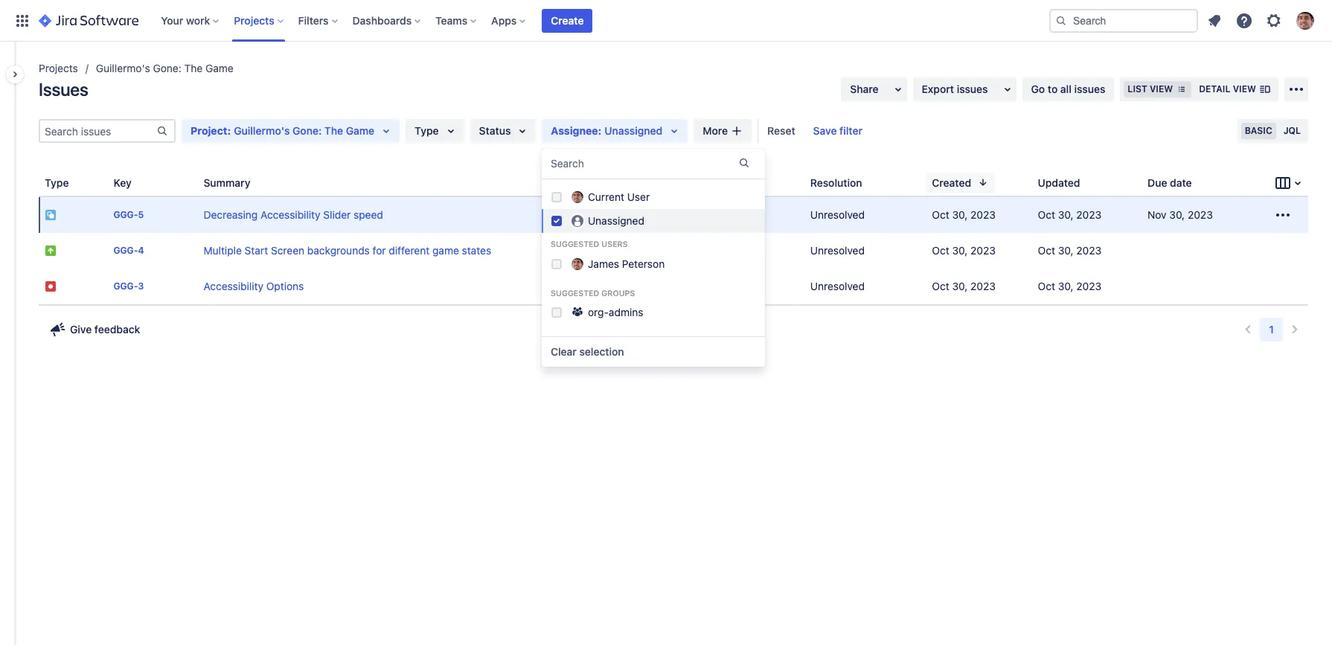 Task type: describe. For each thing, give the bounding box(es) containing it.
1 button
[[1261, 318, 1284, 342]]

: for project
[[227, 124, 231, 137]]

ggg-5
[[114, 210, 144, 221]]

1 vertical spatial unassigned
[[588, 214, 645, 227]]

share button
[[842, 77, 907, 101]]

projects for projects popup button
[[234, 14, 275, 26]]

selection
[[580, 346, 625, 358]]

work
[[186, 14, 210, 26]]

jql
[[1284, 125, 1302, 136]]

drag column image for resolution
[[805, 174, 823, 192]]

issues inside export issues button
[[957, 83, 989, 95]]

drag column image for created
[[927, 174, 945, 192]]

date
[[1171, 176, 1193, 189]]

: for assignee
[[598, 124, 602, 137]]

james
[[588, 257, 620, 270]]

detail view
[[1200, 83, 1257, 95]]

summary button
[[198, 172, 274, 193]]

save
[[814, 124, 837, 137]]

bug image
[[45, 281, 57, 293]]

backgrounds
[[307, 244, 370, 257]]

settings image
[[1266, 12, 1284, 29]]

org-admins
[[588, 306, 644, 319]]

list view
[[1128, 83, 1174, 95]]

ggg- for accessibility options
[[114, 281, 138, 292]]

feedback
[[95, 323, 140, 336]]

give
[[70, 323, 92, 336]]

issues
[[39, 79, 88, 100]]

decreasing accessibility slider speed
[[204, 209, 383, 221]]

status for status button
[[679, 176, 711, 189]]

current user
[[588, 191, 650, 203]]

clear selection button
[[542, 340, 633, 364]]

dashboards button
[[348, 9, 427, 32]]

type inside dropdown button
[[415, 124, 439, 137]]

different
[[389, 244, 430, 257]]

sorted in descending order image
[[978, 177, 990, 189]]

improvement image
[[45, 245, 57, 257]]

drag column image for key
[[108, 174, 125, 192]]

speed
[[354, 209, 383, 221]]

current
[[588, 191, 625, 203]]

ggg-4 link
[[114, 245, 144, 256]]

updated button
[[1033, 172, 1105, 193]]

groups
[[602, 289, 635, 298]]

issue operations menu image
[[1275, 206, 1293, 224]]

highest image
[[628, 209, 640, 221]]

board icon image
[[1275, 174, 1293, 192]]

project : guillermo's gone: the game
[[191, 124, 375, 137]]

help image
[[1236, 12, 1254, 29]]

basic
[[1246, 125, 1273, 136]]

game
[[433, 244, 459, 257]]

1-
[[640, 324, 650, 337]]

your work
[[161, 14, 210, 26]]

screen
[[271, 244, 305, 257]]

of
[[659, 324, 669, 337]]

ggg- for decreasing accessibility slider speed
[[114, 210, 138, 221]]

your work button
[[157, 9, 225, 32]]

primary element
[[9, 0, 1050, 41]]

share
[[851, 83, 879, 95]]

your profile and settings image
[[1297, 12, 1315, 29]]

row containing multiple start screen backgrounds for different game states
[[39, 233, 1309, 269]]

updated
[[1038, 176, 1081, 189]]

3 for 1-
[[650, 324, 656, 337]]

issues inside go to all issues link
[[1075, 83, 1106, 95]]

Search field
[[1050, 9, 1199, 32]]

banner containing your work
[[0, 0, 1333, 42]]

search image
[[1056, 15, 1068, 26]]

to
[[1048, 83, 1058, 95]]

multiple start screen backgrounds for different game states link
[[204, 244, 492, 257]]

export
[[922, 83, 955, 95]]

unresolved for backgrounds
[[811, 244, 865, 257]]

0 vertical spatial game
[[206, 62, 234, 74]]

chevron down icon image
[[1290, 174, 1308, 192]]

resolution
[[811, 176, 863, 189]]

give feedback
[[70, 323, 140, 336]]

2 horizontal spatial 3
[[672, 324, 678, 337]]

filters
[[298, 14, 329, 26]]

slider
[[323, 209, 351, 221]]

decreasing accessibility slider speed link
[[204, 209, 383, 221]]

states
[[462, 244, 492, 257]]

guillermo's gone: the game link
[[96, 60, 234, 77]]

gone: inside guillermo's gone: the game link
[[153, 62, 182, 74]]

open export issues dropdown image
[[999, 80, 1017, 98]]

filters button
[[294, 9, 344, 32]]

0 vertical spatial accessibility
[[261, 209, 321, 221]]

user
[[628, 191, 650, 203]]

peterson
[[622, 257, 665, 270]]

type button
[[39, 172, 93, 193]]

1
[[1270, 323, 1275, 336]]

multiple start screen backgrounds for different game states
[[204, 244, 492, 257]]

status button
[[470, 119, 536, 143]]

accessibility options link
[[204, 280, 304, 293]]

drag column image for updated
[[1033, 174, 1050, 192]]

3 for ggg-
[[138, 281, 144, 292]]

unresolved for speed
[[811, 209, 865, 221]]

1 horizontal spatial guillermo's
[[234, 124, 290, 137]]

1-3 of 3
[[640, 324, 678, 337]]

ggg-5 link
[[114, 210, 144, 221]]

created
[[933, 176, 972, 189]]

summary
[[204, 176, 251, 189]]

reset
[[768, 124, 796, 137]]

export issues
[[922, 83, 989, 95]]



Task type: locate. For each thing, give the bounding box(es) containing it.
jira software image
[[39, 12, 139, 29], [39, 12, 139, 29]]

4
[[138, 245, 144, 256]]

1 vertical spatial unresolved
[[811, 244, 865, 257]]

2 drag column image from the left
[[198, 174, 216, 192]]

3 left of
[[650, 324, 656, 337]]

admins
[[609, 306, 644, 319]]

3 unresolved from the top
[[811, 280, 865, 293]]

all
[[1061, 83, 1072, 95]]

1 ggg- from the top
[[114, 210, 138, 221]]

1 vertical spatial type
[[45, 176, 69, 189]]

1 vertical spatial guillermo's
[[234, 124, 290, 137]]

1 vertical spatial gone:
[[293, 124, 322, 137]]

users
[[602, 240, 628, 249]]

drag column image
[[39, 174, 57, 192], [805, 174, 823, 192], [927, 174, 945, 192]]

row containing accessibility options
[[39, 269, 1309, 305]]

1 horizontal spatial type
[[415, 124, 439, 137]]

0 horizontal spatial guillermo's
[[96, 62, 150, 74]]

drag column image for due date
[[1142, 174, 1160, 192]]

1 vertical spatial game
[[346, 124, 375, 137]]

projects link
[[39, 60, 78, 77]]

0 vertical spatial suggested
[[551, 240, 600, 249]]

addicon image
[[731, 125, 743, 137]]

issues element
[[39, 170, 1309, 305]]

issues right export
[[957, 83, 989, 95]]

accessibility down multiple
[[204, 280, 264, 293]]

due date button
[[1142, 172, 1217, 193]]

drag column image for type
[[39, 174, 57, 192]]

2 : from the left
[[598, 124, 602, 137]]

4 drag column image from the left
[[1142, 174, 1160, 192]]

drag column image left date
[[1142, 174, 1160, 192]]

view for detail view
[[1234, 83, 1257, 95]]

projects
[[234, 14, 275, 26], [39, 62, 78, 74]]

give feedback button
[[40, 318, 149, 342]]

create
[[551, 14, 584, 26]]

0 horizontal spatial projects
[[39, 62, 78, 74]]

reset button
[[759, 119, 805, 143]]

detail
[[1200, 83, 1231, 95]]

1 horizontal spatial view
[[1234, 83, 1257, 95]]

issues
[[957, 83, 989, 95], [1075, 83, 1106, 95]]

accessibility up screen
[[261, 209, 321, 221]]

oct
[[933, 209, 950, 221], [1038, 209, 1056, 221], [933, 244, 950, 257], [1038, 244, 1056, 257], [933, 280, 950, 293], [1038, 280, 1056, 293]]

1 vertical spatial the
[[325, 124, 343, 137]]

1 horizontal spatial issues
[[1075, 83, 1106, 95]]

:
[[227, 124, 231, 137], [598, 124, 602, 137]]

ggg- for multiple start screen backgrounds for different game states
[[114, 245, 138, 256]]

drag column image inside created button
[[927, 174, 945, 192]]

Search issues text field
[[40, 121, 156, 141]]

2 ggg- from the top
[[114, 245, 138, 256]]

3 drag column image from the left
[[1033, 174, 1050, 192]]

guillermo's
[[96, 62, 150, 74], [234, 124, 290, 137]]

1 horizontal spatial game
[[346, 124, 375, 137]]

3 down 4
[[138, 281, 144, 292]]

for
[[373, 244, 386, 257]]

1 horizontal spatial gone:
[[293, 124, 322, 137]]

1 unresolved from the top
[[811, 209, 865, 221]]

drag column image up ggg-5 link
[[108, 174, 125, 192]]

type button
[[406, 119, 464, 143]]

1 view from the left
[[1150, 83, 1174, 95]]

teams
[[436, 14, 468, 26]]

p button
[[622, 172, 659, 193]]

view right "list"
[[1150, 83, 1174, 95]]

view right detail
[[1234, 83, 1257, 95]]

2 view from the left
[[1234, 83, 1257, 95]]

suggested up group icon
[[551, 289, 600, 298]]

status button
[[673, 172, 735, 193]]

row down status button
[[39, 197, 1309, 233]]

apps button
[[487, 9, 532, 32]]

group icon image
[[572, 306, 584, 318]]

1 : from the left
[[227, 124, 231, 137]]

30,
[[953, 209, 968, 221], [1059, 209, 1074, 221], [1170, 209, 1186, 221], [953, 244, 968, 257], [1059, 244, 1074, 257], [953, 280, 968, 293], [1059, 280, 1074, 293]]

drag column image right sorted in descending order image
[[1033, 174, 1050, 192]]

1 horizontal spatial status
[[679, 176, 711, 189]]

drag column image inside type button
[[39, 174, 57, 192]]

projects button
[[230, 9, 289, 32]]

0 vertical spatial status
[[479, 124, 511, 137]]

drag column image inside "summary" button
[[198, 174, 216, 192]]

ggg- down key "button"
[[114, 210, 138, 221]]

status
[[479, 124, 511, 137], [679, 176, 711, 189]]

accessibility options
[[204, 280, 304, 293]]

suggested users
[[551, 240, 628, 249]]

0 horizontal spatial issues
[[957, 83, 989, 95]]

view for list view
[[1150, 83, 1174, 95]]

multiple
[[204, 244, 242, 257]]

2 drag column image from the left
[[805, 174, 823, 192]]

your
[[161, 14, 183, 26]]

save filter
[[814, 124, 863, 137]]

1 issues from the left
[[957, 83, 989, 95]]

1 horizontal spatial projects
[[234, 14, 275, 26]]

export issues button
[[913, 77, 1017, 101]]

0 horizontal spatial status
[[479, 124, 511, 137]]

drag column image down save
[[805, 174, 823, 192]]

unassigned up p
[[605, 124, 663, 137]]

drag column image inside updated button
[[1033, 174, 1050, 192]]

2 suggested from the top
[[551, 289, 600, 298]]

0 horizontal spatial game
[[206, 62, 234, 74]]

open share dialog image
[[890, 80, 907, 98]]

drag column image for summary
[[198, 174, 216, 192]]

options
[[266, 280, 304, 293]]

projects for projects link
[[39, 62, 78, 74]]

3 inside row
[[138, 281, 144, 292]]

1 vertical spatial ggg-
[[114, 245, 138, 256]]

0 horizontal spatial :
[[227, 124, 231, 137]]

status inside button
[[679, 176, 711, 189]]

0 vertical spatial ggg-
[[114, 210, 138, 221]]

drag column image inside key "button"
[[108, 174, 125, 192]]

2023
[[971, 209, 996, 221], [1077, 209, 1102, 221], [1188, 209, 1214, 221], [971, 244, 996, 257], [1077, 244, 1102, 257], [971, 280, 996, 293], [1077, 280, 1102, 293]]

3
[[138, 281, 144, 292], [650, 324, 656, 337], [672, 324, 678, 337]]

1 row from the top
[[39, 197, 1309, 233]]

teams button
[[431, 9, 483, 32]]

suggested groups
[[551, 289, 635, 298]]

1 horizontal spatial the
[[325, 124, 343, 137]]

banner
[[0, 0, 1333, 42]]

3 row from the top
[[39, 269, 1309, 305]]

0 horizontal spatial view
[[1150, 83, 1174, 95]]

issues right all at the right of the page
[[1075, 83, 1106, 95]]

5
[[138, 210, 144, 221]]

resolution button
[[805, 172, 887, 193]]

medium high image
[[628, 281, 640, 293]]

0 vertical spatial guillermo's
[[96, 62, 150, 74]]

ggg-
[[114, 210, 138, 221], [114, 245, 138, 256], [114, 281, 138, 292]]

status right p 'button'
[[679, 176, 711, 189]]

key button
[[108, 172, 155, 193]]

drag column image up decreasing on the left of the page
[[198, 174, 216, 192]]

suggested up the james
[[551, 240, 600, 249]]

dashboards
[[353, 14, 412, 26]]

ggg-3 link
[[114, 281, 144, 292]]

drag column image inside resolution button
[[805, 174, 823, 192]]

row
[[39, 197, 1309, 233], [39, 233, 1309, 269], [39, 269, 1309, 305]]

nov 30, 2023
[[1148, 209, 1214, 221]]

projects right work
[[234, 14, 275, 26]]

None text field
[[551, 156, 554, 171]]

go to all issues link
[[1023, 77, 1115, 101]]

3 drag column image from the left
[[927, 174, 945, 192]]

sidebar navigation image
[[0, 60, 33, 89]]

clear selection
[[551, 346, 625, 358]]

0 vertical spatial unassigned
[[605, 124, 663, 137]]

status inside dropdown button
[[479, 124, 511, 137]]

accessibility
[[261, 209, 321, 221], [204, 280, 264, 293]]

0 horizontal spatial the
[[184, 62, 203, 74]]

guillermo's right project
[[234, 124, 290, 137]]

2 vertical spatial unresolved
[[811, 280, 865, 293]]

1 horizontal spatial :
[[598, 124, 602, 137]]

assignee
[[551, 124, 598, 137]]

ggg-3
[[114, 281, 144, 292]]

type inside button
[[45, 176, 69, 189]]

p
[[628, 176, 635, 189]]

3 right of
[[672, 324, 678, 337]]

projects up issues at the top left
[[39, 62, 78, 74]]

guillermo's gone: the game
[[96, 62, 234, 74]]

gone:
[[153, 62, 182, 74], [293, 124, 322, 137]]

0 vertical spatial projects
[[234, 14, 275, 26]]

list
[[1128, 83, 1148, 95]]

1 horizontal spatial drag column image
[[805, 174, 823, 192]]

suggested for james
[[551, 240, 600, 249]]

projects inside popup button
[[234, 14, 275, 26]]

more
[[703, 124, 728, 137]]

1 suggested from the top
[[551, 240, 600, 249]]

more button
[[694, 119, 752, 143]]

project
[[191, 124, 227, 137]]

0 vertical spatial unresolved
[[811, 209, 865, 221]]

create button
[[542, 9, 593, 32]]

3 ggg- from the top
[[114, 281, 138, 292]]

guillermo's right projects link
[[96, 62, 150, 74]]

ggg-4
[[114, 245, 144, 256]]

1 vertical spatial projects
[[39, 62, 78, 74]]

2 issues from the left
[[1075, 83, 1106, 95]]

suggested for org-
[[551, 289, 600, 298]]

0 horizontal spatial drag column image
[[39, 174, 57, 192]]

0 vertical spatial the
[[184, 62, 203, 74]]

created button
[[927, 172, 996, 193]]

save filter button
[[805, 119, 872, 143]]

appswitcher icon image
[[13, 12, 31, 29]]

view
[[1150, 83, 1174, 95], [1234, 83, 1257, 95]]

go
[[1032, 83, 1046, 95]]

row up of
[[39, 269, 1309, 305]]

2 vertical spatial ggg-
[[114, 281, 138, 292]]

import and bulk change issues image
[[1288, 80, 1306, 98]]

0 horizontal spatial 3
[[138, 281, 144, 292]]

2 unresolved from the top
[[811, 244, 865, 257]]

drag column image left sorted in descending order image
[[927, 174, 945, 192]]

1 vertical spatial status
[[679, 176, 711, 189]]

key
[[114, 176, 132, 189]]

1 drag column image from the left
[[39, 174, 57, 192]]

unassigned up 'users'
[[588, 214, 645, 227]]

status right type dropdown button
[[479, 124, 511, 137]]

0 vertical spatial gone:
[[153, 62, 182, 74]]

1 vertical spatial suggested
[[551, 289, 600, 298]]

1 drag column image from the left
[[108, 174, 125, 192]]

drag column image
[[108, 174, 125, 192], [198, 174, 216, 192], [1033, 174, 1050, 192], [1142, 174, 1160, 192]]

medium high image
[[628, 245, 640, 257]]

drag column image up sub task "image"
[[39, 174, 57, 192]]

start
[[245, 244, 268, 257]]

ggg- down ggg-4
[[114, 281, 138, 292]]

row containing decreasing accessibility slider speed
[[39, 197, 1309, 233]]

0 horizontal spatial gone:
[[153, 62, 182, 74]]

drag column image inside 'due date' button
[[1142, 174, 1160, 192]]

sub task image
[[45, 209, 57, 221]]

org-
[[588, 306, 609, 319]]

0 horizontal spatial type
[[45, 176, 69, 189]]

1 horizontal spatial 3
[[650, 324, 656, 337]]

2 horizontal spatial drag column image
[[927, 174, 945, 192]]

unresolved
[[811, 209, 865, 221], [811, 244, 865, 257], [811, 280, 865, 293]]

filter
[[840, 124, 863, 137]]

2 row from the top
[[39, 233, 1309, 269]]

ggg- down ggg-5
[[114, 245, 138, 256]]

notifications image
[[1206, 12, 1224, 29]]

status for status dropdown button
[[479, 124, 511, 137]]

row down highest image
[[39, 233, 1309, 269]]

apps
[[492, 14, 517, 26]]

1 vertical spatial accessibility
[[204, 280, 264, 293]]

type
[[415, 124, 439, 137], [45, 176, 69, 189]]

0 vertical spatial type
[[415, 124, 439, 137]]

due date
[[1148, 176, 1193, 189]]



Task type: vqa. For each thing, say whether or not it's contained in the screenshot.
Katalon - Test Automation for Jira's s
no



